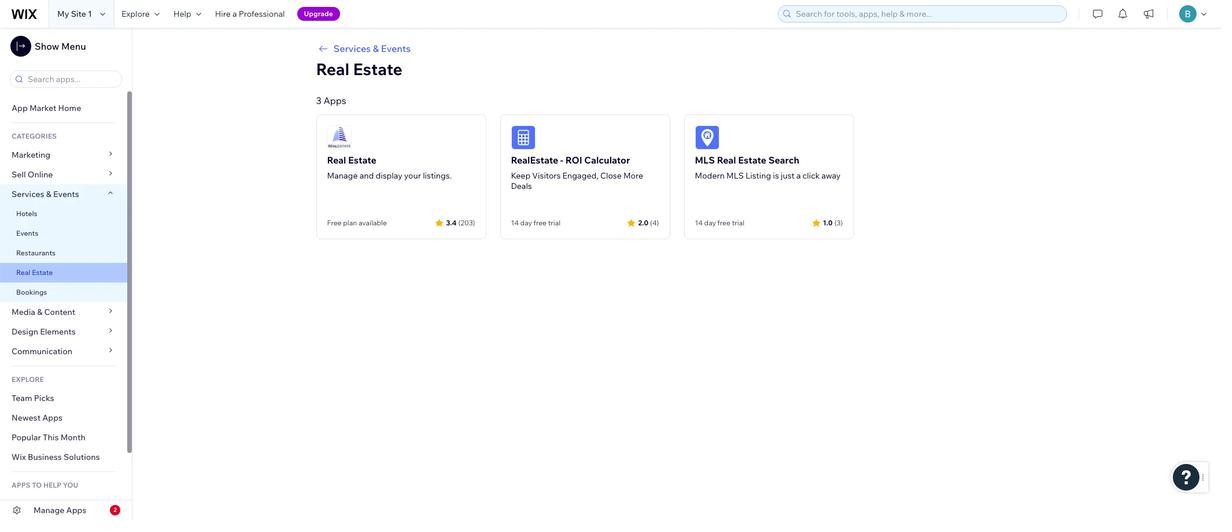 Task type: locate. For each thing, give the bounding box(es) containing it.
free
[[534, 219, 547, 227], [718, 219, 731, 227]]

away
[[822, 171, 841, 181]]

2 vertical spatial apps
[[66, 506, 86, 516]]

services up hotels
[[12, 189, 44, 200]]

1 vertical spatial &
[[46, 189, 51, 200]]

1 day from the left
[[521, 219, 532, 227]]

events
[[381, 43, 411, 54], [53, 189, 79, 200], [16, 229, 38, 238]]

restaurants
[[16, 249, 56, 258]]

show
[[35, 41, 59, 52]]

services & events inside sidebar "element"
[[12, 189, 79, 200]]

apps right leads
[[66, 506, 86, 516]]

manage
[[327, 171, 358, 181], [34, 506, 64, 516]]

collect leads
[[12, 499, 63, 510]]

real inside real estate manage and display your listings.
[[327, 155, 346, 166]]

3.4 (203)
[[446, 218, 475, 227]]

picks
[[34, 394, 54, 404]]

Search for tools, apps, help & more... field
[[793, 6, 1064, 22]]

team
[[12, 394, 32, 404]]

real down real estate logo
[[327, 155, 346, 166]]

0 horizontal spatial 14
[[511, 219, 519, 227]]

real
[[316, 59, 350, 79], [327, 155, 346, 166], [717, 155, 736, 166], [16, 269, 30, 277]]

engaged,
[[563, 171, 599, 181]]

day down deals on the left of the page
[[521, 219, 532, 227]]

mls up modern
[[695, 155, 715, 166]]

display
[[376, 171, 403, 181]]

1 trial from the left
[[548, 219, 561, 227]]

1 vertical spatial services & events link
[[0, 185, 127, 204]]

1 vertical spatial mls
[[727, 171, 744, 181]]

2 14 day free trial from the left
[[695, 219, 745, 227]]

0 vertical spatial services & events link
[[316, 42, 1038, 56]]

1 horizontal spatial events
[[53, 189, 79, 200]]

1 horizontal spatial manage
[[327, 171, 358, 181]]

apps to help you
[[12, 481, 78, 490]]

3 apps
[[316, 95, 346, 106]]

1 horizontal spatial trial
[[732, 219, 745, 227]]

2
[[114, 507, 117, 514]]

hotels
[[16, 209, 37, 218]]

elements
[[40, 327, 76, 337]]

0 horizontal spatial real estate
[[16, 269, 53, 277]]

0 vertical spatial real estate
[[316, 59, 403, 79]]

1 horizontal spatial 14
[[695, 219, 703, 227]]

3.4
[[446, 218, 457, 227]]

restaurants link
[[0, 244, 127, 263]]

14 right (4)
[[695, 219, 703, 227]]

0 vertical spatial services
[[334, 43, 371, 54]]

apps for manage apps
[[66, 506, 86, 516]]

mls left "listing"
[[727, 171, 744, 181]]

my
[[57, 9, 69, 19]]

calculator
[[585, 155, 630, 166]]

just
[[781, 171, 795, 181]]

1 vertical spatial services
[[12, 189, 44, 200]]

wix business solutions link
[[0, 448, 127, 468]]

explore
[[121, 9, 150, 19]]

you
[[63, 481, 78, 490]]

sidebar element
[[0, 28, 133, 521]]

real estate down restaurants
[[16, 269, 53, 277]]

0 vertical spatial apps
[[324, 95, 346, 106]]

0 horizontal spatial services
[[12, 189, 44, 200]]

apps up this
[[42, 413, 62, 424]]

upgrade button
[[297, 7, 340, 21]]

1.0
[[823, 218, 833, 227]]

1 horizontal spatial free
[[718, 219, 731, 227]]

leads
[[41, 499, 63, 510]]

0 horizontal spatial apps
[[42, 413, 62, 424]]

0 vertical spatial a
[[233, 9, 237, 19]]

1 horizontal spatial a
[[797, 171, 801, 181]]

0 vertical spatial services & events
[[334, 43, 411, 54]]

1 horizontal spatial &
[[46, 189, 51, 200]]

2.0 (4)
[[639, 218, 659, 227]]

2 trial from the left
[[732, 219, 745, 227]]

1 vertical spatial apps
[[42, 413, 62, 424]]

0 vertical spatial manage
[[327, 171, 358, 181]]

marketing
[[12, 150, 50, 160]]

14 day free trial down modern
[[695, 219, 745, 227]]

free down modern
[[718, 219, 731, 227]]

keep
[[511, 171, 531, 181]]

1 horizontal spatial mls
[[727, 171, 744, 181]]

0 horizontal spatial trial
[[548, 219, 561, 227]]

1 vertical spatial services & events
[[12, 189, 79, 200]]

apps right 3
[[324, 95, 346, 106]]

1 free from the left
[[534, 219, 547, 227]]

show menu button
[[10, 36, 86, 57]]

search
[[769, 155, 800, 166]]

1 14 day free trial from the left
[[511, 219, 561, 227]]

bookings link
[[0, 283, 127, 303]]

-
[[561, 155, 564, 166]]

1 vertical spatial real estate
[[16, 269, 53, 277]]

0 horizontal spatial free
[[534, 219, 547, 227]]

free down visitors
[[534, 219, 547, 227]]

estate
[[353, 59, 403, 79], [348, 155, 377, 166], [739, 155, 767, 166], [32, 269, 53, 277]]

14 day free trial
[[511, 219, 561, 227], [695, 219, 745, 227]]

14
[[511, 219, 519, 227], [695, 219, 703, 227]]

real estate up the '3 apps'
[[316, 59, 403, 79]]

2 horizontal spatial &
[[373, 43, 379, 54]]

apps for newest apps
[[42, 413, 62, 424]]

2 vertical spatial &
[[37, 307, 42, 318]]

apps
[[12, 481, 30, 490]]

0 horizontal spatial events
[[16, 229, 38, 238]]

0 horizontal spatial manage
[[34, 506, 64, 516]]

events link
[[0, 224, 127, 244]]

1 14 from the left
[[511, 219, 519, 227]]

2 14 from the left
[[695, 219, 703, 227]]

a right hire
[[233, 9, 237, 19]]

realestate - roi calculator logo image
[[511, 126, 536, 150]]

help
[[43, 481, 61, 490]]

free plan available
[[327, 219, 387, 227]]

popular this month link
[[0, 428, 127, 448]]

0 vertical spatial mls
[[695, 155, 715, 166]]

real up modern
[[717, 155, 736, 166]]

a inside mls real estate search modern mls listing is just a click away
[[797, 171, 801, 181]]

a right just
[[797, 171, 801, 181]]

2 free from the left
[[718, 219, 731, 227]]

(203)
[[459, 218, 475, 227]]

1 horizontal spatial day
[[705, 219, 716, 227]]

2 day from the left
[[705, 219, 716, 227]]

14 day free trial for realestate
[[511, 219, 561, 227]]

2 horizontal spatial events
[[381, 43, 411, 54]]

14 down deals on the left of the page
[[511, 219, 519, 227]]

app
[[12, 103, 28, 113]]

apps
[[324, 95, 346, 106], [42, 413, 62, 424], [66, 506, 86, 516]]

listings.
[[423, 171, 452, 181]]

services & events
[[334, 43, 411, 54], [12, 189, 79, 200]]

wix business solutions
[[12, 453, 100, 463]]

free for realestate
[[534, 219, 547, 227]]

a
[[233, 9, 237, 19], [797, 171, 801, 181]]

available
[[359, 219, 387, 227]]

1 horizontal spatial services & events link
[[316, 42, 1038, 56]]

1 horizontal spatial apps
[[66, 506, 86, 516]]

real estate manage and display your listings.
[[327, 155, 452, 181]]

services down upgrade "button"
[[334, 43, 371, 54]]

realestate
[[511, 155, 559, 166]]

content
[[44, 307, 75, 318]]

1 vertical spatial a
[[797, 171, 801, 181]]

0 horizontal spatial a
[[233, 9, 237, 19]]

1 vertical spatial manage
[[34, 506, 64, 516]]

14 day free trial down deals on the left of the page
[[511, 219, 561, 227]]

listing
[[746, 171, 772, 181]]

real up bookings
[[16, 269, 30, 277]]

1 vertical spatial events
[[53, 189, 79, 200]]

Search apps... field
[[24, 71, 118, 87]]

popular
[[12, 433, 41, 443]]

my site 1
[[57, 9, 92, 19]]

0 horizontal spatial services & events
[[12, 189, 79, 200]]

0 horizontal spatial day
[[521, 219, 532, 227]]

0 horizontal spatial 14 day free trial
[[511, 219, 561, 227]]

real estate
[[316, 59, 403, 79], [16, 269, 53, 277]]

sell
[[12, 170, 26, 180]]

site
[[71, 9, 86, 19]]

day down modern
[[705, 219, 716, 227]]

14 for mls real estate search
[[695, 219, 703, 227]]

1 horizontal spatial 14 day free trial
[[695, 219, 745, 227]]

2 horizontal spatial apps
[[324, 95, 346, 106]]



Task type: describe. For each thing, give the bounding box(es) containing it.
trial for -
[[548, 219, 561, 227]]

realestate - roi calculator keep visitors engaged, close more deals
[[511, 155, 644, 192]]

to
[[32, 481, 42, 490]]

(4)
[[650, 218, 659, 227]]

real up the '3 apps'
[[316, 59, 350, 79]]

free
[[327, 219, 342, 227]]

roi
[[566, 155, 583, 166]]

(3)
[[835, 218, 843, 227]]

app market home
[[12, 103, 81, 113]]

design
[[12, 327, 38, 337]]

communication link
[[0, 342, 127, 362]]

apps for 3 apps
[[324, 95, 346, 106]]

explore
[[12, 376, 44, 384]]

2.0
[[639, 218, 649, 227]]

estate inside real estate manage and display your listings.
[[348, 155, 377, 166]]

trial for real
[[732, 219, 745, 227]]

team picks link
[[0, 389, 127, 409]]

click
[[803, 171, 820, 181]]

newest apps
[[12, 413, 62, 424]]

your
[[404, 171, 421, 181]]

sell online link
[[0, 165, 127, 185]]

design elements link
[[0, 322, 127, 342]]

hire
[[215, 9, 231, 19]]

wix
[[12, 453, 26, 463]]

free for mls
[[718, 219, 731, 227]]

more
[[624, 171, 644, 181]]

this
[[43, 433, 59, 443]]

1 horizontal spatial services & events
[[334, 43, 411, 54]]

0 vertical spatial &
[[373, 43, 379, 54]]

0 horizontal spatial services & events link
[[0, 185, 127, 204]]

real inside "link"
[[16, 269, 30, 277]]

day for realestate
[[521, 219, 532, 227]]

collect
[[12, 499, 39, 510]]

hire a professional link
[[208, 0, 292, 28]]

14 for realestate - roi calculator
[[511, 219, 519, 227]]

media & content
[[12, 307, 75, 318]]

1 horizontal spatial real estate
[[316, 59, 403, 79]]

1
[[88, 9, 92, 19]]

and
[[360, 171, 374, 181]]

newest
[[12, 413, 41, 424]]

1 horizontal spatial services
[[334, 43, 371, 54]]

services inside sidebar "element"
[[12, 189, 44, 200]]

mls real estate search modern mls listing is just a click away
[[695, 155, 841, 181]]

hotels link
[[0, 204, 127, 224]]

bookings
[[16, 288, 47, 297]]

deals
[[511, 181, 532, 192]]

newest apps link
[[0, 409, 127, 428]]

media
[[12, 307, 35, 318]]

menu
[[61, 41, 86, 52]]

estate inside "link"
[[32, 269, 53, 277]]

team picks
[[12, 394, 54, 404]]

day for mls
[[705, 219, 716, 227]]

professional
[[239, 9, 285, 19]]

is
[[773, 171, 779, 181]]

help
[[174, 9, 191, 19]]

manage inside sidebar "element"
[[34, 506, 64, 516]]

collect leads link
[[0, 495, 127, 514]]

modern
[[695, 171, 725, 181]]

manage inside real estate manage and display your listings.
[[327, 171, 358, 181]]

0 horizontal spatial mls
[[695, 155, 715, 166]]

plan
[[343, 219, 357, 227]]

categories
[[12, 132, 57, 141]]

manage apps
[[34, 506, 86, 516]]

popular this month
[[12, 433, 86, 443]]

app market home link
[[0, 98, 127, 118]]

design elements
[[12, 327, 76, 337]]

estate inside mls real estate search modern mls listing is just a click away
[[739, 155, 767, 166]]

a inside "link"
[[233, 9, 237, 19]]

sell online
[[12, 170, 53, 180]]

mls real estate search logo image
[[695, 126, 720, 150]]

close
[[601, 171, 622, 181]]

real estate logo image
[[327, 126, 352, 150]]

solutions
[[64, 453, 100, 463]]

14 day free trial for mls
[[695, 219, 745, 227]]

business
[[28, 453, 62, 463]]

visitors
[[533, 171, 561, 181]]

help button
[[167, 0, 208, 28]]

month
[[61, 433, 86, 443]]

online
[[28, 170, 53, 180]]

marketing link
[[0, 145, 127, 165]]

real inside mls real estate search modern mls listing is just a click away
[[717, 155, 736, 166]]

real estate inside "link"
[[16, 269, 53, 277]]

0 horizontal spatial &
[[37, 307, 42, 318]]

3
[[316, 95, 322, 106]]

media & content link
[[0, 303, 127, 322]]

show menu
[[35, 41, 86, 52]]

2 vertical spatial events
[[16, 229, 38, 238]]

communication
[[12, 347, 74, 357]]

real estate link
[[0, 263, 127, 283]]

market
[[29, 103, 56, 113]]

0 vertical spatial events
[[381, 43, 411, 54]]



Task type: vqa. For each thing, say whether or not it's contained in the screenshot.
Gary Orlando ICON
no



